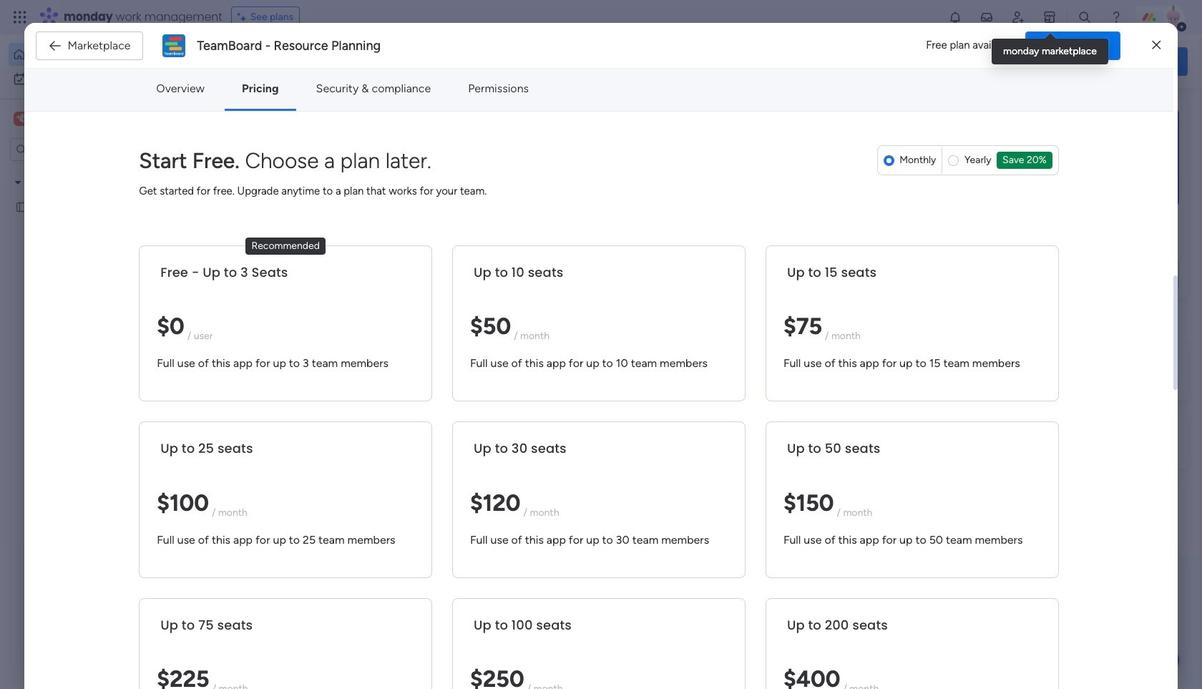 Task type: describe. For each thing, give the bounding box(es) containing it.
0 horizontal spatial public board image
[[15, 200, 29, 213]]

see plans image
[[237, 9, 250, 25]]

application logo image
[[163, 34, 185, 57]]

help image
[[1109, 10, 1124, 24]]

search everything image
[[1078, 10, 1092, 24]]

v2 user feedback image
[[985, 53, 996, 69]]

v2 bolt switch image
[[1097, 53, 1105, 69]]

public board image
[[475, 261, 491, 277]]

add to favorites image
[[427, 262, 441, 276]]

close my workspaces image
[[221, 389, 238, 406]]

ruby anderson image
[[1162, 6, 1185, 29]]

dapulse x slim image
[[1153, 37, 1161, 54]]

2 vertical spatial option
[[0, 169, 183, 172]]



Task type: locate. For each thing, give the bounding box(es) containing it.
notifications image
[[948, 10, 963, 24]]

1 vertical spatial option
[[9, 67, 174, 90]]

0 element
[[365, 341, 383, 358]]

0 vertical spatial public board image
[[15, 200, 29, 213]]

getting started element
[[973, 342, 1188, 399]]

select product image
[[13, 10, 27, 24]]

monday marketplace image
[[1043, 10, 1057, 24]]

workspace image
[[14, 111, 28, 127], [16, 111, 26, 127]]

invite members image
[[1011, 10, 1026, 24]]

1 horizontal spatial public board image
[[239, 261, 255, 277]]

quick search results list box
[[221, 134, 939, 324]]

option
[[9, 43, 174, 66], [9, 67, 174, 90], [0, 169, 183, 172]]

1 workspace image from the left
[[14, 111, 28, 127]]

caret down image
[[15, 177, 21, 187]]

workspace selection element
[[14, 110, 51, 127]]

Search in workspace field
[[30, 141, 120, 158]]

0 vertical spatial option
[[9, 43, 174, 66]]

1 vertical spatial public board image
[[239, 261, 255, 277]]

list box
[[0, 167, 183, 412]]

2 workspace image from the left
[[16, 111, 26, 127]]

workspace image
[[245, 432, 279, 466]]

update feed image
[[980, 10, 994, 24]]

open update feed (inbox) image
[[221, 341, 238, 358]]

templates image image
[[986, 108, 1175, 207]]

public board image
[[15, 200, 29, 213], [239, 261, 255, 277]]



Task type: vqa. For each thing, say whether or not it's contained in the screenshot.
WORKSPACE SELECTION element
yes



